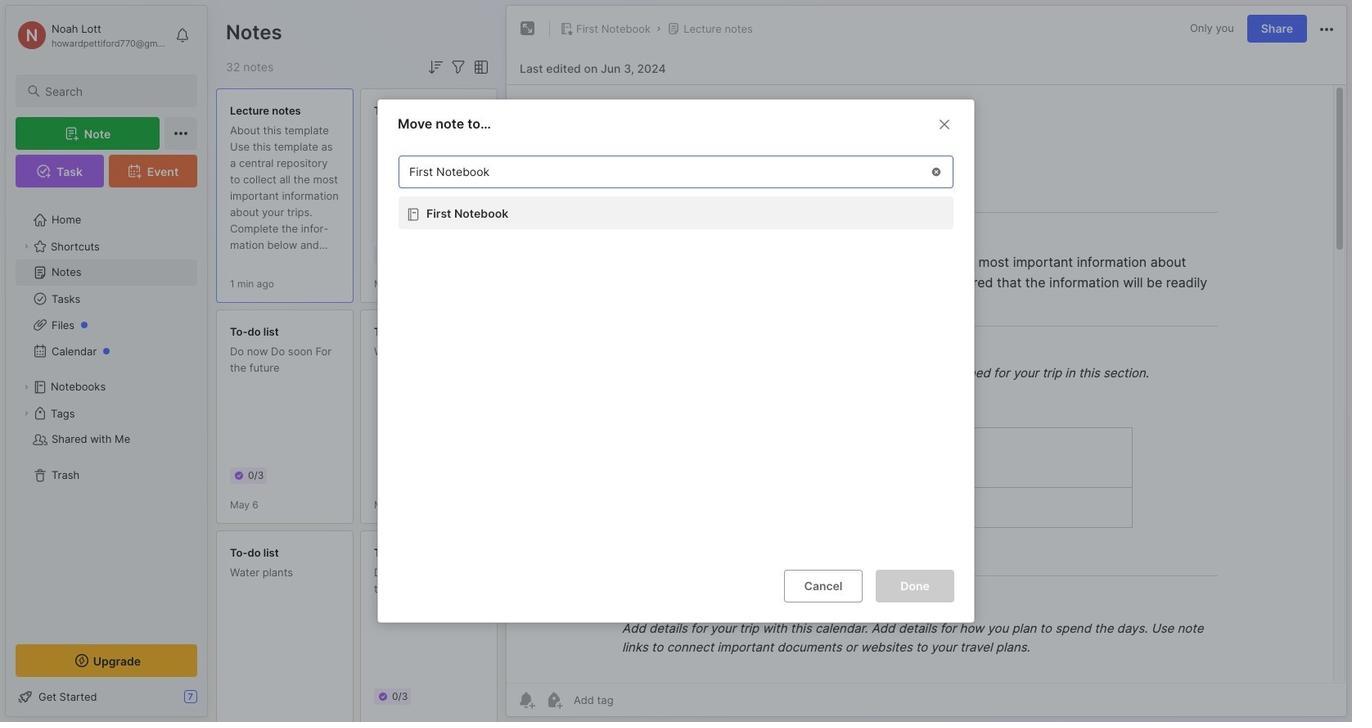 Task type: describe. For each thing, give the bounding box(es) containing it.
Note Editor text field
[[507, 84, 1347, 683]]

expand tags image
[[21, 409, 31, 418]]

cell inside find a location field
[[399, 196, 954, 229]]

row inside find a location field
[[391, 196, 954, 229]]

tree inside main element
[[6, 197, 207, 630]]

Find a location… text field
[[400, 158, 920, 185]]

expand note image
[[518, 19, 538, 38]]

Find a location field
[[391, 147, 962, 556]]

main element
[[0, 0, 213, 722]]



Task type: vqa. For each thing, say whether or not it's contained in the screenshot.
Expand note image
yes



Task type: locate. For each thing, give the bounding box(es) containing it.
tree
[[6, 197, 207, 630]]

close image
[[935, 114, 955, 134]]

cell
[[399, 196, 954, 229]]

None search field
[[45, 81, 183, 101]]

expand notebooks image
[[21, 382, 31, 392]]

add tag image
[[544, 690, 564, 710]]

Search text field
[[45, 84, 183, 99]]

row
[[391, 196, 954, 229]]

none search field inside main element
[[45, 81, 183, 101]]

note window element
[[506, 5, 1348, 717]]

add a reminder image
[[517, 690, 536, 710]]



